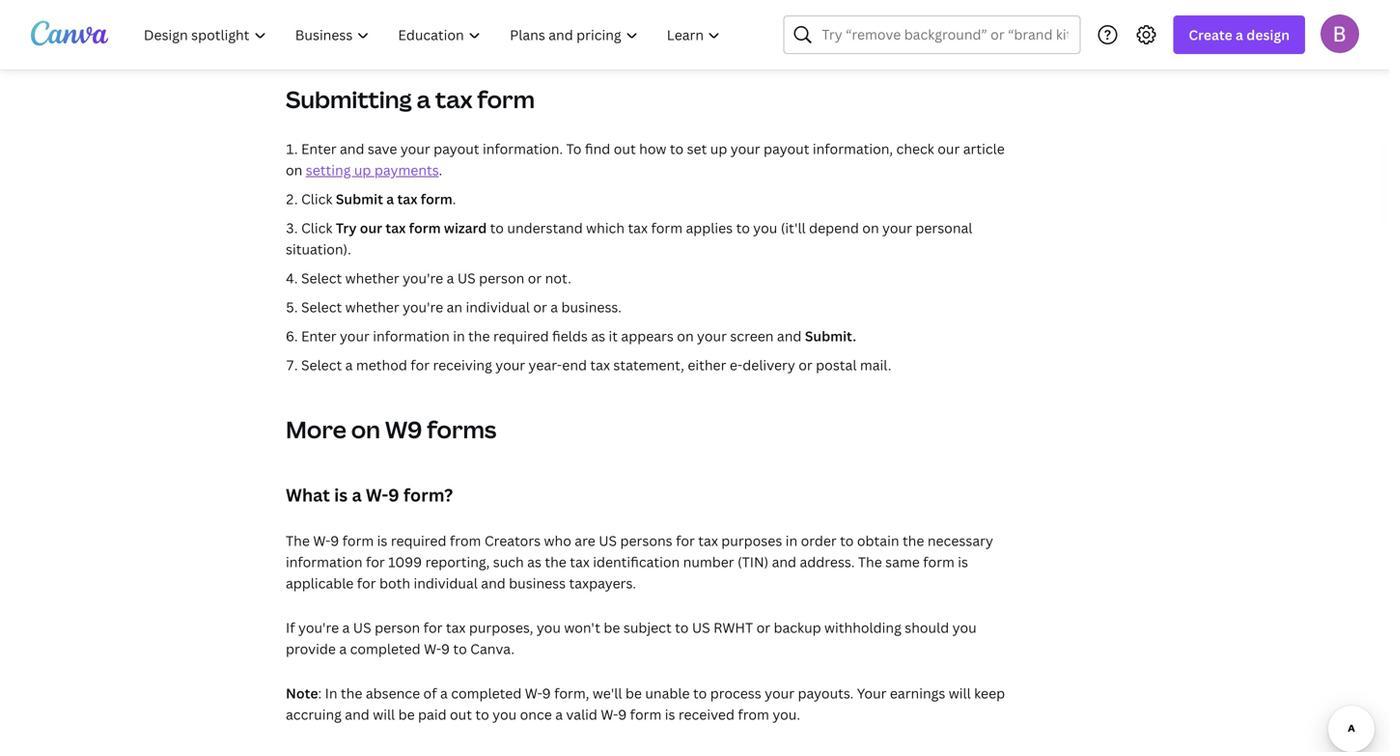 Task type: vqa. For each thing, say whether or not it's contained in the screenshot.
Students link
no



Task type: describe. For each thing, give the bounding box(es) containing it.
1 vertical spatial will
[[373, 705, 395, 724]]

to
[[566, 140, 582, 158]]

click for click try our tax form wizard
[[301, 219, 333, 237]]

top level navigation element
[[131, 15, 737, 54]]

and up delivery
[[777, 327, 802, 345]]

your up method
[[340, 327, 370, 345]]

select whether you're a us person or not.
[[301, 269, 571, 287]]

on inside enter and save your payout information. to find out how to set up your payout information, check our article on
[[286, 161, 303, 179]]

mail.
[[860, 356, 892, 374]]

on inside to understand which tax form applies to you (it'll depend on your personal situation).
[[863, 219, 879, 237]]

order
[[801, 532, 837, 550]]

it
[[609, 327, 618, 345]]

create
[[1189, 26, 1233, 44]]

in
[[325, 684, 337, 702]]

reporting,
[[425, 553, 490, 571]]

e-
[[730, 356, 743, 374]]

paid
[[418, 705, 447, 724]]

more on w9 forms
[[286, 414, 497, 445]]

1 horizontal spatial information
[[373, 327, 450, 345]]

the up same
[[903, 532, 924, 550]]

submit.
[[805, 327, 857, 345]]

1099
[[388, 553, 422, 571]]

0 vertical spatial individual
[[466, 298, 530, 316]]

create a design
[[1189, 26, 1290, 44]]

a right what
[[352, 483, 362, 507]]

0 horizontal spatial .
[[439, 161, 442, 179]]

submitting
[[286, 84, 412, 115]]

both
[[379, 574, 410, 592]]

individual inside the w-9 form is required from creators who are us persons for tax purposes in order to obtain the necessary information for 1099 reporting, such as the tax identification number (tin) and address. the same form is applicable for both individual and business taxpayers.
[[414, 574, 478, 592]]

valid
[[566, 705, 598, 724]]

1 vertical spatial the
[[858, 553, 882, 571]]

your right set
[[731, 140, 760, 158]]

setting up payments link
[[306, 161, 439, 179]]

keep
[[974, 684, 1005, 702]]

select for select a method for receiving your year-end tax statement, either e-delivery or postal mail.
[[301, 356, 342, 374]]

try
[[336, 219, 357, 237]]

is down necessary
[[958, 553, 968, 571]]

completed inside : in the absence of a completed w-9 form, we'll be unable to process your payouts. your earnings will keep accruing and will be paid out to you once a valid w-9 form is received from you.
[[451, 684, 522, 702]]

w- down we'll
[[601, 705, 618, 724]]

is right what
[[334, 483, 348, 507]]

depend
[[809, 219, 859, 237]]

what is a w-9 form?
[[286, 483, 453, 507]]

person inside if you're a us person for tax purposes, you won't be subject to us rwht or backup withholding should you provide a completed w-9 to canva.
[[375, 618, 420, 637]]

unable
[[645, 684, 690, 702]]

1 vertical spatial up
[[354, 161, 371, 179]]

tax up the number
[[698, 532, 718, 550]]

form,
[[554, 684, 589, 702]]

year-
[[529, 356, 562, 374]]

what
[[286, 483, 330, 507]]

applicable
[[286, 574, 354, 592]]

tax down click submit a tax form . on the left of the page
[[386, 219, 406, 237]]

us up select whether you're an individual or a business.
[[458, 269, 476, 287]]

0 vertical spatial the
[[286, 532, 310, 550]]

to right paid
[[475, 705, 489, 724]]

for up "both"
[[366, 553, 385, 571]]

tax inside if you're a us person for tax purposes, you won't be subject to us rwht or backup withholding should you provide a completed w-9 to canva.
[[446, 618, 466, 637]]

your inside : in the absence of a completed w-9 form, we'll be unable to process your payouts. your earnings will keep accruing and will be paid out to you once a valid w-9 form is received from you.
[[765, 684, 795, 702]]

situation).
[[286, 240, 351, 258]]

you inside to understand which tax form applies to you (it'll depend on your personal situation).
[[753, 219, 778, 237]]

to right subject
[[675, 618, 689, 637]]

a up click try our tax form wizard
[[386, 190, 394, 208]]

setting
[[306, 161, 351, 179]]

9 inside if you're a us person for tax purposes, you won't be subject to us rwht or backup withholding should you provide a completed w-9 to canva.
[[441, 640, 450, 658]]

either
[[688, 356, 726, 374]]

0 vertical spatial will
[[949, 684, 971, 702]]

w- up once
[[525, 684, 542, 702]]

form?
[[404, 483, 453, 507]]

provide
[[286, 640, 336, 658]]

enter your information in the required fields as it appears on your screen and submit.
[[301, 327, 857, 345]]

method
[[356, 356, 407, 374]]

earnings
[[890, 684, 946, 702]]

submitting a tax form
[[286, 84, 535, 115]]

form up 'wizard'
[[421, 190, 453, 208]]

tax down payments
[[397, 190, 418, 208]]

absence
[[366, 684, 420, 702]]

in inside the w-9 form is required from creators who are us persons for tax purposes in order to obtain the necessary information for 1099 reporting, such as the tax identification number (tin) and address. the same form is applicable for both individual and business taxpayers.
[[786, 532, 798, 550]]

applies
[[686, 219, 733, 237]]

end
[[562, 356, 587, 374]]

9 up once
[[542, 684, 551, 702]]

information.
[[483, 140, 563, 158]]

form up information.
[[477, 84, 535, 115]]

you right should
[[953, 618, 977, 637]]

1 payout from the left
[[434, 140, 479, 158]]

backup
[[774, 618, 821, 637]]

business.
[[561, 298, 622, 316]]

you're for a
[[403, 269, 443, 287]]

on up either
[[677, 327, 694, 345]]

w9
[[385, 414, 422, 445]]

click submit a tax form .
[[301, 190, 456, 208]]

won't
[[564, 618, 601, 637]]

to up received
[[693, 684, 707, 702]]

wizard
[[444, 219, 487, 237]]

for right method
[[411, 356, 430, 374]]

delivery
[[743, 356, 795, 374]]

your up payments
[[401, 140, 430, 158]]

necessary
[[928, 532, 993, 550]]

a down applicable at left bottom
[[342, 618, 350, 637]]

a left valid
[[555, 705, 563, 724]]

or left not.
[[528, 269, 542, 287]]

tax down are
[[570, 553, 590, 571]]

persons
[[620, 532, 673, 550]]

taxpayers.
[[569, 574, 636, 592]]

form inside to understand which tax form applies to you (it'll depend on your personal situation).
[[651, 219, 683, 237]]

create a design button
[[1173, 15, 1305, 54]]

you.
[[773, 705, 800, 724]]

to inside the w-9 form is required from creators who are us persons for tax purposes in order to obtain the necessary information for 1099 reporting, such as the tax identification number (tin) and address. the same form is applicable for both individual and business taxpayers.
[[840, 532, 854, 550]]

a down not.
[[551, 298, 558, 316]]

your
[[857, 684, 887, 702]]

design
[[1247, 26, 1290, 44]]

an
[[447, 298, 463, 316]]

us left rwht
[[692, 618, 710, 637]]

1 horizontal spatial .
[[453, 190, 456, 208]]

understand
[[507, 219, 583, 237]]

0 horizontal spatial be
[[398, 705, 415, 724]]

1 vertical spatial our
[[360, 219, 382, 237]]

personal
[[916, 219, 973, 237]]

canva.
[[470, 640, 515, 658]]

completed inside if you're a us person for tax purposes, you won't be subject to us rwht or backup withholding should you provide a completed w-9 to canva.
[[350, 640, 421, 658]]

enter for your
[[301, 327, 337, 345]]

: in the absence of a completed w-9 form, we'll be unable to process your payouts. your earnings will keep accruing and will be paid out to you once a valid w-9 form is received from you.
[[286, 684, 1005, 724]]

us down applicable at left bottom
[[353, 618, 371, 637]]

are
[[575, 532, 596, 550]]

you're for an
[[403, 298, 443, 316]]

the inside : in the absence of a completed w-9 form, we'll be unable to process your payouts. your earnings will keep accruing and will be paid out to you once a valid w-9 form is received from you.
[[341, 684, 362, 702]]

check
[[897, 140, 934, 158]]

2 horizontal spatial be
[[626, 684, 642, 702]]

click try our tax form wizard
[[301, 219, 487, 237]]

same
[[886, 553, 920, 571]]

for left "both"
[[357, 574, 376, 592]]

submit
[[336, 190, 383, 208]]

or down not.
[[533, 298, 547, 316]]

form down what is a w-9 form?
[[342, 532, 374, 550]]

is up "both"
[[377, 532, 388, 550]]

on left w9
[[351, 414, 380, 445]]

select for select whether you're a us person or not.
[[301, 269, 342, 287]]

select a method for receiving your year-end tax statement, either e-delivery or postal mail.
[[301, 356, 892, 374]]

your up either
[[697, 327, 727, 345]]

and inside : in the absence of a completed w-9 form, we'll be unable to process your payouts. your earnings will keep accruing and will be paid out to you once a valid w-9 form is received from you.
[[345, 705, 370, 724]]

2 payout from the left
[[764, 140, 810, 158]]



Task type: locate. For each thing, give the bounding box(es) containing it.
0 horizontal spatial the
[[286, 532, 310, 550]]

0 vertical spatial in
[[453, 327, 465, 345]]

0 vertical spatial whether
[[345, 269, 399, 287]]

appears
[[621, 327, 674, 345]]

0 vertical spatial from
[[450, 532, 481, 550]]

1 horizontal spatial as
[[591, 327, 605, 345]]

1 horizontal spatial out
[[614, 140, 636, 158]]

out inside enter and save your payout information. to find out how to set up your payout information, check our article on
[[614, 140, 636, 158]]

select for select whether you're an individual or a business.
[[301, 298, 342, 316]]

person up select whether you're an individual or a business.
[[479, 269, 525, 287]]

1 vertical spatial click
[[301, 219, 333, 237]]

note
[[286, 684, 318, 702]]

0 vertical spatial person
[[479, 269, 525, 287]]

received
[[679, 705, 735, 724]]

your left the year-
[[496, 356, 525, 374]]

purposes,
[[469, 618, 533, 637]]

a left method
[[345, 356, 353, 374]]

to left canva.
[[453, 640, 467, 658]]

form inside : in the absence of a completed w-9 form, we'll be unable to process your payouts. your earnings will keep accruing and will be paid out to you once a valid w-9 form is received from you.
[[630, 705, 662, 724]]

0 horizontal spatial up
[[354, 161, 371, 179]]

1 vertical spatial person
[[375, 618, 420, 637]]

enter for and
[[301, 140, 337, 158]]

individual
[[466, 298, 530, 316], [414, 574, 478, 592]]

fields
[[552, 327, 588, 345]]

payouts.
[[798, 684, 854, 702]]

form left 'wizard'
[[409, 219, 441, 237]]

required for is
[[391, 532, 447, 550]]

once
[[520, 705, 552, 724]]

us inside the w-9 form is required from creators who are us persons for tax purposes in order to obtain the necessary information for 1099 reporting, such as the tax identification number (tin) and address. the same form is applicable for both individual and business taxpayers.
[[599, 532, 617, 550]]

tax left purposes,
[[446, 618, 466, 637]]

1 enter from the top
[[301, 140, 337, 158]]

in
[[453, 327, 465, 345], [786, 532, 798, 550]]

1 vertical spatial out
[[450, 705, 472, 724]]

w- left form?
[[366, 483, 388, 507]]

select
[[301, 269, 342, 287], [301, 298, 342, 316], [301, 356, 342, 374]]

9 up applicable at left bottom
[[330, 532, 339, 550]]

payout left information, on the right top of the page
[[764, 140, 810, 158]]

0 horizontal spatial will
[[373, 705, 395, 724]]

on right depend
[[863, 219, 879, 237]]

be down absence
[[398, 705, 415, 724]]

1 horizontal spatial completed
[[451, 684, 522, 702]]

will
[[949, 684, 971, 702], [373, 705, 395, 724]]

your
[[401, 140, 430, 158], [731, 140, 760, 158], [883, 219, 912, 237], [340, 327, 370, 345], [697, 327, 727, 345], [496, 356, 525, 374], [765, 684, 795, 702]]

required up 1099
[[391, 532, 447, 550]]

2 click from the top
[[301, 219, 333, 237]]

to right 'wizard'
[[490, 219, 504, 237]]

up right set
[[710, 140, 727, 158]]

up
[[710, 140, 727, 158], [354, 161, 371, 179]]

the right in
[[341, 684, 362, 702]]

process
[[710, 684, 762, 702]]

whether
[[345, 269, 399, 287], [345, 298, 399, 316]]

0 vertical spatial up
[[710, 140, 727, 158]]

to right applies
[[736, 219, 750, 237]]

you inside : in the absence of a completed w-9 form, we'll be unable to process your payouts. your earnings will keep accruing and will be paid out to you once a valid w-9 form is received from you.
[[493, 705, 517, 724]]

0 horizontal spatial information
[[286, 553, 363, 571]]

0 vertical spatial completed
[[350, 640, 421, 658]]

2 select from the top
[[301, 298, 342, 316]]

tax
[[435, 84, 473, 115], [397, 190, 418, 208], [386, 219, 406, 237], [628, 219, 648, 237], [590, 356, 610, 374], [698, 532, 718, 550], [570, 553, 590, 571], [446, 618, 466, 637]]

information up method
[[373, 327, 450, 345]]

information up applicable at left bottom
[[286, 553, 363, 571]]

9 down we'll
[[618, 705, 627, 724]]

1 vertical spatial as
[[527, 553, 542, 571]]

or
[[528, 269, 542, 287], [533, 298, 547, 316], [799, 356, 813, 374], [757, 618, 771, 637]]

1 vertical spatial from
[[738, 705, 769, 724]]

and
[[340, 140, 364, 158], [777, 327, 802, 345], [772, 553, 797, 571], [481, 574, 506, 592], [345, 705, 370, 724]]

up down save at left top
[[354, 161, 371, 179]]

the
[[468, 327, 490, 345], [903, 532, 924, 550], [545, 553, 567, 571], [341, 684, 362, 702]]

be inside if you're a us person for tax purposes, you won't be subject to us rwht or backup withholding should you provide a completed w-9 to canva.
[[604, 618, 620, 637]]

tax down top level navigation 'element'
[[435, 84, 473, 115]]

whether up method
[[345, 298, 399, 316]]

enter up setting
[[301, 140, 337, 158]]

and down such
[[481, 574, 506, 592]]

enter down "situation)."
[[301, 327, 337, 345]]

3 select from the top
[[301, 356, 342, 374]]

the w-9 form is required from creators who are us persons for tax purposes in order to obtain the necessary information for 1099 reporting, such as the tax identification number (tin) and address. the same form is applicable for both individual and business taxpayers.
[[286, 532, 993, 592]]

you're up select whether you're an individual or a business.
[[403, 269, 443, 287]]

will down absence
[[373, 705, 395, 724]]

from inside : in the absence of a completed w-9 form, we'll be unable to process your payouts. your earnings will keep accruing and will be paid out to you once a valid w-9 form is received from you.
[[738, 705, 769, 724]]

whether for select whether you're an individual or a business.
[[345, 298, 399, 316]]

our right try
[[360, 219, 382, 237]]

2 enter from the top
[[301, 327, 337, 345]]

a inside dropdown button
[[1236, 26, 1244, 44]]

0 vertical spatial required
[[493, 327, 549, 345]]

0 vertical spatial out
[[614, 140, 636, 158]]

the up receiving
[[468, 327, 490, 345]]

1 vertical spatial whether
[[345, 298, 399, 316]]

9 left canva.
[[441, 640, 450, 658]]

1 vertical spatial you're
[[403, 298, 443, 316]]

bob builder image
[[1321, 14, 1359, 53]]

be right "won't"
[[604, 618, 620, 637]]

0 horizontal spatial required
[[391, 532, 447, 550]]

from inside the w-9 form is required from creators who are us persons for tax purposes in order to obtain the necessary information for 1099 reporting, such as the tax identification number (tin) and address. the same form is applicable for both individual and business taxpayers.
[[450, 532, 481, 550]]

to understand which tax form applies to you (it'll depend on your personal situation).
[[286, 219, 973, 258]]

to right order
[[840, 532, 854, 550]]

1 horizontal spatial the
[[858, 553, 882, 571]]

0 vertical spatial as
[[591, 327, 605, 345]]

to inside enter and save your payout information. to find out how to set up your payout information, check our article on
[[670, 140, 684, 158]]

1 vertical spatial information
[[286, 553, 363, 571]]

1 vertical spatial select
[[301, 298, 342, 316]]

you're up provide
[[298, 618, 339, 637]]

1 vertical spatial in
[[786, 532, 798, 550]]

0 horizontal spatial completed
[[350, 640, 421, 658]]

receiving
[[433, 356, 492, 374]]

0 horizontal spatial as
[[527, 553, 542, 571]]

9 inside the w-9 form is required from creators who are us persons for tax purposes in order to obtain the necessary information for 1099 reporting, such as the tax identification number (tin) and address. the same form is applicable for both individual and business taxpayers.
[[330, 532, 339, 550]]

1 vertical spatial be
[[626, 684, 642, 702]]

0 horizontal spatial in
[[453, 327, 465, 345]]

click down setting
[[301, 190, 333, 208]]

1 whether from the top
[[345, 269, 399, 287]]

0 horizontal spatial person
[[375, 618, 420, 637]]

a right provide
[[339, 640, 347, 658]]

a down top level navigation 'element'
[[417, 84, 431, 115]]

individual right an
[[466, 298, 530, 316]]

0 vertical spatial .
[[439, 161, 442, 179]]

out right paid
[[450, 705, 472, 724]]

for inside if you're a us person for tax purposes, you won't be subject to us rwht or backup withholding should you provide a completed w-9 to canva.
[[424, 618, 443, 637]]

payments
[[374, 161, 439, 179]]

completed down canva.
[[451, 684, 522, 702]]

required
[[493, 327, 549, 345], [391, 532, 447, 550]]

out inside : in the absence of a completed w-9 form, we'll be unable to process your payouts. your earnings will keep accruing and will be paid out to you once a valid w-9 form is received from you.
[[450, 705, 472, 724]]

information inside the w-9 form is required from creators who are us persons for tax purposes in order to obtain the necessary information for 1099 reporting, such as the tax identification number (tin) and address. the same form is applicable for both individual and business taxpayers.
[[286, 553, 363, 571]]

and down absence
[[345, 705, 370, 724]]

accruing
[[286, 705, 342, 724]]

w- up applicable at left bottom
[[313, 532, 330, 550]]

you left once
[[493, 705, 517, 724]]

w-
[[366, 483, 388, 507], [313, 532, 330, 550], [424, 640, 441, 658], [525, 684, 542, 702], [601, 705, 618, 724]]

be right we'll
[[626, 684, 642, 702]]

and inside enter and save your payout information. to find out how to set up your payout information, check our article on
[[340, 140, 364, 158]]

as inside the w-9 form is required from creators who are us persons for tax purposes in order to obtain the necessary information for 1099 reporting, such as the tax identification number (tin) and address. the same form is applicable for both individual and business taxpayers.
[[527, 553, 542, 571]]

0 vertical spatial enter
[[301, 140, 337, 158]]

1 horizontal spatial required
[[493, 327, 549, 345]]

to
[[670, 140, 684, 158], [490, 219, 504, 237], [736, 219, 750, 237], [840, 532, 854, 550], [675, 618, 689, 637], [453, 640, 467, 658], [693, 684, 707, 702], [475, 705, 489, 724]]

business
[[509, 574, 566, 592]]

0 vertical spatial information
[[373, 327, 450, 345]]

1 horizontal spatial our
[[938, 140, 960, 158]]

or inside if you're a us person for tax purposes, you won't be subject to us rwht or backup withholding should you provide a completed w-9 to canva.
[[757, 618, 771, 637]]

you're inside if you're a us person for tax purposes, you won't be subject to us rwht or backup withholding should you provide a completed w-9 to canva.
[[298, 618, 339, 637]]

payout
[[434, 140, 479, 158], [764, 140, 810, 158]]

1 vertical spatial completed
[[451, 684, 522, 702]]

forms
[[427, 414, 497, 445]]

save
[[368, 140, 397, 158]]

and right (tin) in the bottom of the page
[[772, 553, 797, 571]]

1 vertical spatial .
[[453, 190, 456, 208]]

required for the
[[493, 327, 549, 345]]

a right "of"
[[440, 684, 448, 702]]

0 vertical spatial our
[[938, 140, 960, 158]]

2 whether from the top
[[345, 298, 399, 316]]

number
[[683, 553, 734, 571]]

tax right end
[[590, 356, 610, 374]]

the down who
[[545, 553, 567, 571]]

0 horizontal spatial payout
[[434, 140, 479, 158]]

postal
[[816, 356, 857, 374]]

a left design
[[1236, 26, 1244, 44]]

w- up "of"
[[424, 640, 441, 658]]

is inside : in the absence of a completed w-9 form, we'll be unable to process your payouts. your earnings will keep accruing and will be paid out to you once a valid w-9 form is received from you.
[[665, 705, 675, 724]]

0 vertical spatial click
[[301, 190, 333, 208]]

0 horizontal spatial our
[[360, 219, 382, 237]]

on
[[286, 161, 303, 179], [863, 219, 879, 237], [677, 327, 694, 345], [351, 414, 380, 445]]

1 vertical spatial required
[[391, 532, 447, 550]]

up inside enter and save your payout information. to find out how to set up your payout information, check our article on
[[710, 140, 727, 158]]

form left applies
[[651, 219, 683, 237]]

for
[[411, 356, 430, 374], [676, 532, 695, 550], [366, 553, 385, 571], [357, 574, 376, 592], [424, 618, 443, 637]]

you left "won't"
[[537, 618, 561, 637]]

1 horizontal spatial will
[[949, 684, 971, 702]]

to left set
[[670, 140, 684, 158]]

set
[[687, 140, 707, 158]]

such
[[493, 553, 524, 571]]

information,
[[813, 140, 893, 158]]

:
[[318, 684, 322, 702]]

2 vertical spatial be
[[398, 705, 415, 724]]

setting up payments .
[[306, 161, 442, 179]]

enter and save your payout information. to find out how to set up your payout information, check our article on
[[286, 140, 1005, 179]]

0 horizontal spatial from
[[450, 532, 481, 550]]

a up an
[[447, 269, 454, 287]]

withholding
[[825, 618, 902, 637]]

payout up payments
[[434, 140, 479, 158]]

1 vertical spatial individual
[[414, 574, 478, 592]]

from
[[450, 532, 481, 550], [738, 705, 769, 724]]

1 horizontal spatial person
[[479, 269, 525, 287]]

1 horizontal spatial up
[[710, 140, 727, 158]]

be
[[604, 618, 620, 637], [626, 684, 642, 702], [398, 705, 415, 724]]

screen
[[730, 327, 774, 345]]

Try "remove background" or "brand kit" search field
[[822, 16, 1068, 53]]

find
[[585, 140, 611, 158]]

for up the number
[[676, 532, 695, 550]]

1 click from the top
[[301, 190, 333, 208]]

or left postal
[[799, 356, 813, 374]]

your inside to understand which tax form applies to you (it'll depend on your personal situation).
[[883, 219, 912, 237]]

person
[[479, 269, 525, 287], [375, 618, 420, 637]]

required up the year-
[[493, 327, 549, 345]]

2 vertical spatial you're
[[298, 618, 339, 637]]

you left (it'll on the right of page
[[753, 219, 778, 237]]

you
[[753, 219, 778, 237], [537, 618, 561, 637], [953, 618, 977, 637], [493, 705, 517, 724]]

purposes
[[722, 532, 782, 550]]

1 horizontal spatial be
[[604, 618, 620, 637]]

1 horizontal spatial payout
[[764, 140, 810, 158]]

.
[[439, 161, 442, 179], [453, 190, 456, 208]]

subject
[[624, 618, 672, 637]]

1 select from the top
[[301, 269, 342, 287]]

our inside enter and save your payout information. to find out how to set up your payout information, check our article on
[[938, 140, 960, 158]]

9
[[388, 483, 399, 507], [330, 532, 339, 550], [441, 640, 450, 658], [542, 684, 551, 702], [618, 705, 627, 724]]

click up "situation)."
[[301, 219, 333, 237]]

our right check
[[938, 140, 960, 158]]

whether for select whether you're a us person or not.
[[345, 269, 399, 287]]

and up "setting up payments" link
[[340, 140, 364, 158]]

form
[[477, 84, 535, 115], [421, 190, 453, 208], [409, 219, 441, 237], [651, 219, 683, 237], [342, 532, 374, 550], [923, 553, 955, 571], [630, 705, 662, 724]]

article
[[963, 140, 1005, 158]]

you're
[[403, 269, 443, 287], [403, 298, 443, 316], [298, 618, 339, 637]]

of
[[423, 684, 437, 702]]

2 vertical spatial select
[[301, 356, 342, 374]]

click for click submit a tax form .
[[301, 190, 333, 208]]

required inside the w-9 form is required from creators who are us persons for tax purposes in order to obtain the necessary information for 1099 reporting, such as the tax identification number (tin) and address. the same form is applicable for both individual and business taxpayers.
[[391, 532, 447, 550]]

us right are
[[599, 532, 617, 550]]

tax inside to understand which tax form applies to you (it'll depend on your personal situation).
[[628, 219, 648, 237]]

0 horizontal spatial out
[[450, 705, 472, 724]]

how
[[639, 140, 667, 158]]

enter inside enter and save your payout information. to find out how to set up your payout information, check our article on
[[301, 140, 337, 158]]

1 vertical spatial enter
[[301, 327, 337, 345]]

identification
[[593, 553, 680, 571]]

in down select whether you're an individual or a business.
[[453, 327, 465, 345]]

more
[[286, 414, 346, 445]]

form down necessary
[[923, 553, 955, 571]]

0 vertical spatial select
[[301, 269, 342, 287]]

click
[[301, 190, 333, 208], [301, 219, 333, 237]]

statement,
[[614, 356, 684, 374]]

which
[[586, 219, 625, 237]]

as up business
[[527, 553, 542, 571]]

creators
[[485, 532, 541, 550]]

person down "both"
[[375, 618, 420, 637]]

individual down reporting,
[[414, 574, 478, 592]]

a
[[1236, 26, 1244, 44], [417, 84, 431, 115], [386, 190, 394, 208], [447, 269, 454, 287], [551, 298, 558, 316], [345, 356, 353, 374], [352, 483, 362, 507], [342, 618, 350, 637], [339, 640, 347, 658], [440, 684, 448, 702], [555, 705, 563, 724]]

completed up absence
[[350, 640, 421, 658]]

if you're a us person for tax purposes, you won't be subject to us rwht or backup withholding should you provide a completed w-9 to canva.
[[286, 618, 977, 658]]

information
[[373, 327, 450, 345], [286, 553, 363, 571]]

your up you.
[[765, 684, 795, 702]]

whether down click try our tax form wizard
[[345, 269, 399, 287]]

0 vertical spatial be
[[604, 618, 620, 637]]

we'll
[[593, 684, 622, 702]]

w- inside if you're a us person for tax purposes, you won't be subject to us rwht or backup withholding should you provide a completed w-9 to canva.
[[424, 640, 441, 658]]

in left order
[[786, 532, 798, 550]]

address.
[[800, 553, 855, 571]]

0 vertical spatial you're
[[403, 269, 443, 287]]

from up reporting,
[[450, 532, 481, 550]]

w- inside the w-9 form is required from creators who are us persons for tax purposes in order to obtain the necessary information for 1099 reporting, such as the tax identification number (tin) and address. the same form is applicable for both individual and business taxpayers.
[[313, 532, 330, 550]]

9 left form?
[[388, 483, 399, 507]]

1 horizontal spatial in
[[786, 532, 798, 550]]

should
[[905, 618, 949, 637]]

(it'll
[[781, 219, 806, 237]]

out
[[614, 140, 636, 158], [450, 705, 472, 724]]

1 horizontal spatial from
[[738, 705, 769, 724]]

will left keep
[[949, 684, 971, 702]]



